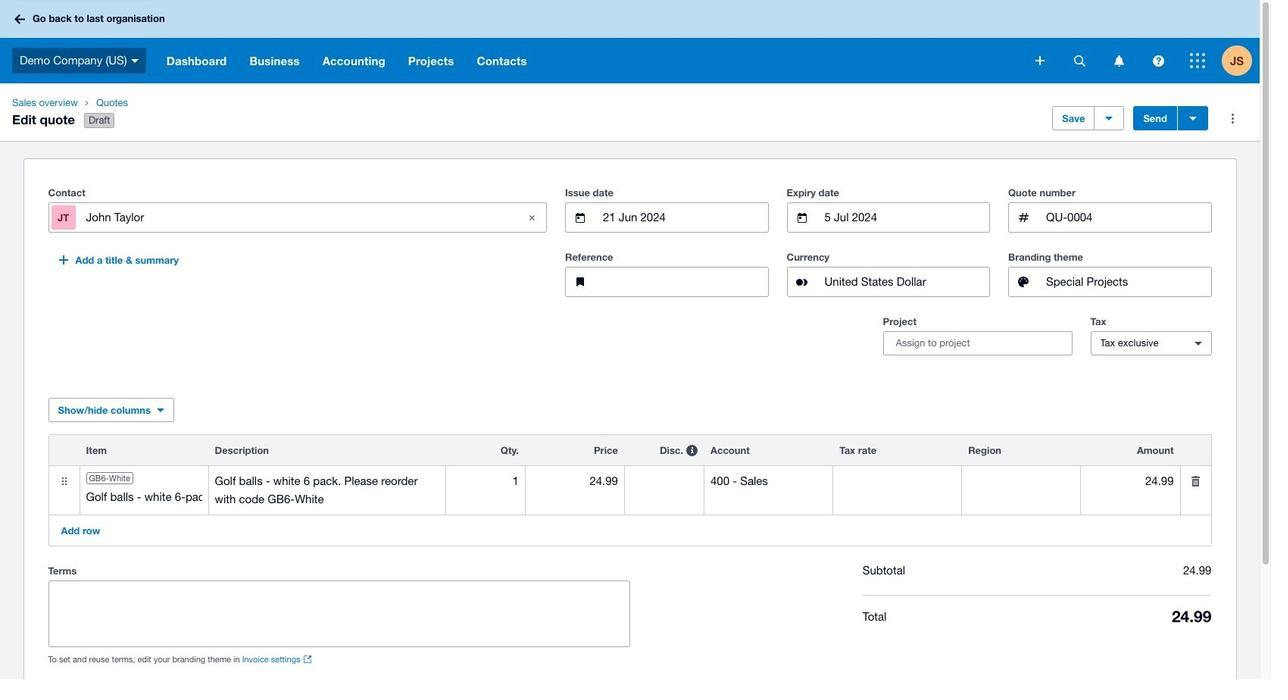 Task type: describe. For each thing, give the bounding box(es) containing it.
2 horizontal spatial svg image
[[1153, 55, 1165, 66]]

0 horizontal spatial svg image
[[131, 59, 138, 63]]

1 horizontal spatial svg image
[[1115, 55, 1124, 66]]



Task type: vqa. For each thing, say whether or not it's contained in the screenshot.
text field
yes



Task type: locate. For each thing, give the bounding box(es) containing it.
None field
[[85, 203, 511, 232], [602, 203, 768, 232], [824, 203, 990, 232], [446, 466, 525, 496], [526, 466, 625, 496], [625, 466, 704, 496], [705, 466, 833, 496], [834, 466, 962, 496], [1082, 466, 1181, 496], [80, 490, 208, 509], [85, 203, 511, 232], [602, 203, 768, 232], [824, 203, 990, 232], [446, 466, 525, 496], [526, 466, 625, 496], [625, 466, 704, 496], [705, 466, 833, 496], [834, 466, 962, 496], [1082, 466, 1181, 496], [80, 490, 208, 509]]

drag handle image
[[49, 466, 79, 496]]

svg image
[[1115, 55, 1124, 66], [1153, 55, 1165, 66], [131, 59, 138, 63]]

banner
[[0, 0, 1261, 83]]

none text field inside line items element
[[209, 466, 446, 515]]

overflow menu image
[[1218, 103, 1248, 133]]

svg image
[[14, 14, 25, 24], [1191, 53, 1206, 68], [1074, 55, 1086, 66], [1036, 56, 1045, 65]]

None text field
[[1045, 203, 1212, 232], [602, 268, 768, 296], [49, 581, 630, 647], [1045, 203, 1212, 232], [602, 268, 768, 296], [49, 581, 630, 647]]

None text field
[[209, 466, 446, 515]]

line items element
[[48, 434, 1212, 547]]



